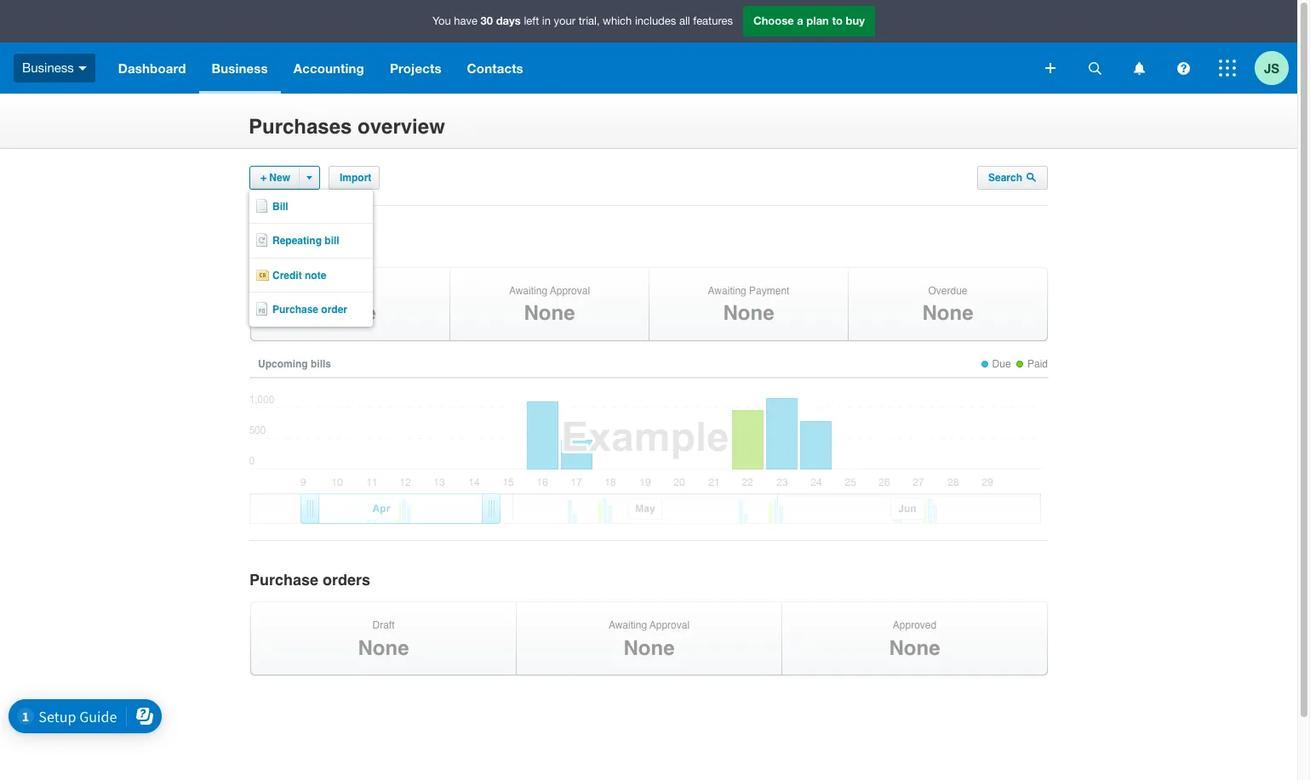 Task type: locate. For each thing, give the bounding box(es) containing it.
bill link
[[249, 190, 373, 224]]

bills
[[311, 358, 331, 370]]

purchase
[[272, 304, 318, 316], [249, 571, 318, 589]]

1 horizontal spatial approval
[[650, 620, 690, 632]]

awaiting inside awaiting payment none
[[708, 285, 746, 297]]

1 vertical spatial approval
[[650, 620, 690, 632]]

approval for payment
[[550, 285, 590, 297]]

approval
[[550, 285, 590, 297], [650, 620, 690, 632]]

buy
[[846, 14, 865, 27]]

banner
[[0, 0, 1297, 94]]

you have 30 days left in your trial, which includes all features
[[432, 14, 733, 27]]

business
[[22, 60, 74, 75], [212, 60, 268, 76]]

approval for none
[[650, 620, 690, 632]]

choose a plan to buy
[[753, 14, 865, 27]]

draft
[[339, 285, 361, 297], [372, 620, 395, 632]]

a
[[797, 14, 803, 27]]

+ new
[[260, 172, 290, 184]]

awaiting approval none for payment
[[509, 285, 590, 325]]

you
[[432, 15, 451, 27]]

features
[[693, 15, 733, 27]]

1 vertical spatial awaiting approval none
[[609, 620, 690, 660]]

awaiting
[[509, 285, 547, 297], [708, 285, 746, 297], [609, 620, 647, 632]]

js
[[1264, 60, 1279, 75]]

contacts
[[467, 60, 523, 76]]

1 horizontal spatial awaiting approval none
[[609, 620, 690, 660]]

svg image inside business popup button
[[78, 66, 87, 70]]

0 horizontal spatial approval
[[550, 285, 590, 297]]

credit
[[272, 270, 302, 282]]

1 vertical spatial draft
[[372, 620, 395, 632]]

bill
[[325, 235, 339, 247]]

2 horizontal spatial awaiting
[[708, 285, 746, 297]]

purchase orders
[[249, 571, 370, 589]]

left
[[524, 15, 539, 27]]

0 vertical spatial purchase
[[272, 304, 318, 316]]

accounting button
[[281, 43, 377, 94]]

1 vertical spatial draft none
[[358, 620, 409, 660]]

search image
[[1027, 172, 1037, 182]]

0 vertical spatial approval
[[550, 285, 590, 297]]

1 horizontal spatial draft
[[372, 620, 395, 632]]

have
[[454, 15, 478, 27]]

0 horizontal spatial awaiting
[[509, 285, 547, 297]]

repeating bill link
[[249, 224, 373, 259]]

navigation containing dashboard
[[105, 43, 1033, 94]]

draft none
[[325, 285, 376, 325], [358, 620, 409, 660]]

0 vertical spatial draft none
[[325, 285, 376, 325]]

business button
[[0, 43, 105, 94]]

1 vertical spatial purchase
[[249, 571, 318, 589]]

awaiting payment none
[[708, 285, 789, 325]]

none
[[325, 301, 376, 325], [524, 301, 575, 325], [723, 301, 774, 325], [922, 301, 973, 325], [358, 636, 409, 660], [624, 636, 675, 660], [889, 636, 940, 660]]

0 vertical spatial draft
[[339, 285, 361, 297]]

0 vertical spatial awaiting approval none
[[509, 285, 590, 325]]

1 horizontal spatial awaiting
[[609, 620, 647, 632]]

upcoming
[[258, 358, 308, 370]]

overdue
[[928, 285, 967, 297]]

choose
[[753, 14, 794, 27]]

draft for payment
[[339, 285, 361, 297]]

purchase left orders
[[249, 571, 318, 589]]

svg image
[[1219, 60, 1236, 77], [1088, 62, 1101, 74]]

0 horizontal spatial business
[[22, 60, 74, 75]]

purchase down credit note
[[272, 304, 318, 316]]

projects
[[390, 60, 441, 76]]

awaiting approval none
[[509, 285, 590, 325], [609, 620, 690, 660]]

awaiting for none
[[609, 620, 647, 632]]

draft none down the note
[[325, 285, 376, 325]]

svg image
[[1133, 62, 1145, 74], [1177, 62, 1190, 74], [1045, 63, 1056, 73], [78, 66, 87, 70]]

0 horizontal spatial draft
[[339, 285, 361, 297]]

purchase for purchase order
[[272, 304, 318, 316]]

draft none down orders
[[358, 620, 409, 660]]

order
[[321, 304, 347, 316]]

0 horizontal spatial awaiting approval none
[[509, 285, 590, 325]]

trial,
[[579, 15, 600, 27]]

in
[[542, 15, 551, 27]]

purchases
[[249, 115, 352, 139]]

none inside awaiting payment none
[[723, 301, 774, 325]]

navigation
[[105, 43, 1033, 94]]

projects button
[[377, 43, 454, 94]]

days
[[496, 14, 521, 27]]

1 horizontal spatial business
[[212, 60, 268, 76]]



Task type: vqa. For each thing, say whether or not it's contained in the screenshot.
list box
no



Task type: describe. For each thing, give the bounding box(es) containing it.
banner containing js
[[0, 0, 1297, 94]]

bill
[[272, 201, 288, 213]]

credit note link
[[249, 259, 373, 293]]

approved none
[[889, 620, 940, 660]]

to
[[832, 14, 843, 27]]

accounting
[[293, 60, 364, 76]]

paid
[[1027, 358, 1048, 370]]

includes
[[635, 15, 676, 27]]

business button
[[199, 43, 281, 94]]

draft none for payment
[[325, 285, 376, 325]]

orders
[[323, 571, 370, 589]]

purchases overview
[[249, 115, 445, 139]]

purchase order link
[[249, 293, 373, 327]]

30
[[481, 14, 493, 27]]

approved
[[893, 620, 937, 632]]

dashboard
[[118, 60, 186, 76]]

new
[[269, 172, 290, 184]]

repeating
[[272, 235, 322, 247]]

credit note
[[272, 270, 326, 282]]

contacts button
[[454, 43, 536, 94]]

due
[[992, 358, 1011, 370]]

repeating bill
[[272, 235, 339, 247]]

awaiting for payment
[[509, 285, 547, 297]]

your
[[554, 15, 576, 27]]

search link
[[977, 166, 1048, 190]]

awaiting approval none for none
[[609, 620, 690, 660]]

upcoming bills
[[258, 358, 331, 370]]

which
[[603, 15, 632, 27]]

all
[[679, 15, 690, 27]]

js button
[[1255, 43, 1297, 94]]

+ new link
[[249, 166, 320, 190]]

draft for none
[[372, 620, 395, 632]]

business inside business popup button
[[22, 60, 74, 75]]

import link
[[329, 166, 380, 190]]

overdue none
[[922, 285, 973, 325]]

0 horizontal spatial svg image
[[1088, 62, 1101, 74]]

search
[[988, 172, 1025, 184]]

note
[[305, 270, 326, 282]]

business inside business dropdown button
[[212, 60, 268, 76]]

purchase for purchase orders
[[249, 571, 318, 589]]

1 horizontal spatial svg image
[[1219, 60, 1236, 77]]

draft none for none
[[358, 620, 409, 660]]

+
[[260, 172, 266, 184]]

overview
[[358, 115, 445, 139]]

bills
[[249, 236, 282, 254]]

import
[[340, 172, 371, 184]]

payment
[[749, 285, 789, 297]]

dashboard link
[[105, 43, 199, 94]]

plan
[[806, 14, 829, 27]]

purchase order
[[272, 304, 347, 316]]



